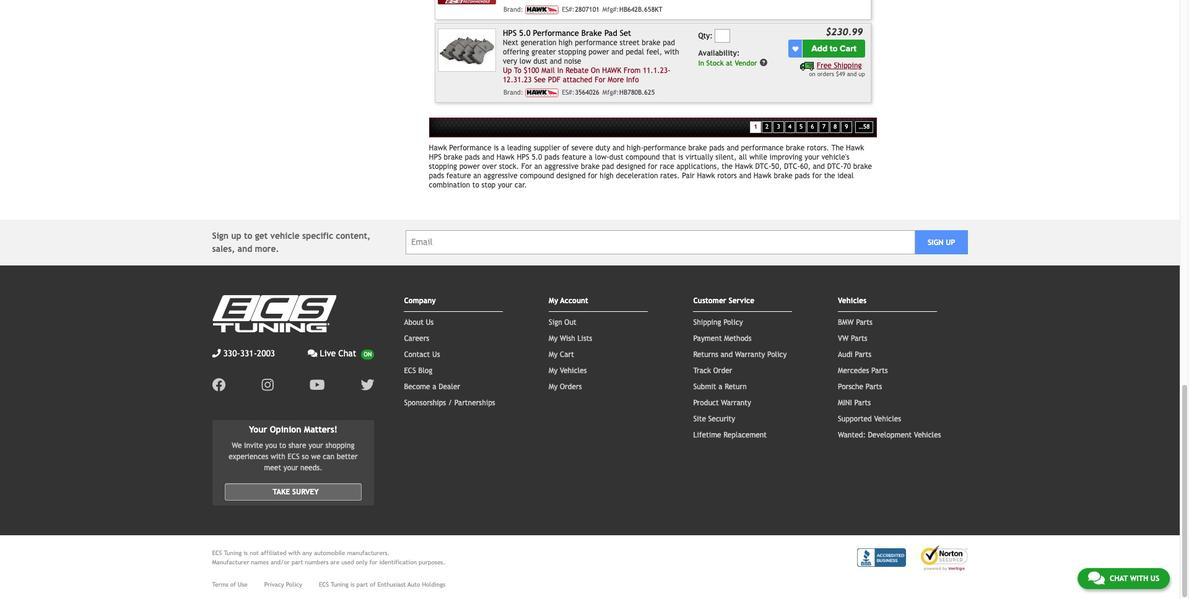 Task type: locate. For each thing, give the bounding box(es) containing it.
can
[[323, 453, 335, 461]]

feature up combination
[[447, 172, 471, 180]]

1 vertical spatial part
[[357, 582, 368, 588]]

12.31.23
[[503, 76, 532, 84]]

feature down severe
[[562, 153, 587, 162]]

car.
[[515, 181, 527, 190]]

0 horizontal spatial dust
[[534, 57, 548, 66]]

1 horizontal spatial dust
[[610, 153, 624, 162]]

ecs inside we invite you to share your shopping experiences with ecs so we can better meet your needs.
[[288, 453, 300, 461]]

hawk - corporate logo image down see
[[526, 89, 559, 97]]

5.0 down supplier
[[532, 153, 543, 162]]

with left the any
[[289, 550, 301, 557]]

1 vertical spatial stopping
[[429, 162, 457, 171]]

ecs up manufacturer
[[212, 550, 222, 557]]

sign for sign up
[[928, 238, 944, 247]]

my for my wish lists
[[549, 335, 558, 343]]

0 vertical spatial hawk - corporate logo image
[[526, 6, 559, 14]]

1 horizontal spatial shipping
[[834, 61, 862, 70]]

2 vertical spatial policy
[[286, 582, 302, 588]]

performance
[[575, 38, 618, 47], [644, 144, 687, 152], [742, 144, 784, 152]]

parts for vw parts
[[851, 335, 868, 343]]

my for my vehicles
[[549, 367, 558, 375]]

my left "wish"
[[549, 335, 558, 343]]

0 vertical spatial us
[[426, 318, 434, 327]]

parts right bmw in the right bottom of the page
[[857, 318, 873, 327]]

ecs tuning is part of enthusiast auto holdings
[[319, 582, 446, 588]]

sign out
[[549, 318, 577, 327]]

power left over
[[460, 162, 480, 171]]

pad inside "hps 5.0 performance brake pad set next generation high performance street brake pad offering greater stopping power and pedal feel, with very low dust and noise up to $100 mail in rebate on hawk from 11.1.23- 12.31.23 see pdf attached for more info"
[[663, 38, 675, 47]]

brake up feel, at the right of the page
[[642, 38, 661, 47]]

up inside free shipping on orders $49 and up
[[859, 71, 866, 78]]

0 horizontal spatial power
[[460, 162, 480, 171]]

to inside we invite you to share your shopping experiences with ecs so we can better meet your needs.
[[279, 442, 286, 450]]

performance inside "hps 5.0 performance brake pad set next generation high performance street brake pad offering greater stopping power and pedal feel, with very low dust and noise up to $100 mail in rebate on hawk from 11.1.23- 12.31.23 see pdf attached for more info"
[[533, 28, 579, 38]]

security
[[709, 415, 736, 424]]

1 horizontal spatial power
[[589, 48, 610, 56]]

severe
[[572, 144, 594, 152]]

and/or
[[271, 559, 290, 566]]

1 horizontal spatial tuning
[[331, 582, 349, 588]]

2 horizontal spatial up
[[946, 238, 956, 247]]

privacy
[[265, 582, 284, 588]]

race
[[660, 162, 675, 171]]

for right stock.
[[522, 162, 532, 171]]

to
[[830, 43, 838, 54], [473, 181, 480, 190], [244, 231, 253, 241], [279, 442, 286, 450]]

for down low-
[[588, 172, 598, 180]]

hawk performance is a leading supplier of severe duty and high-performance brake pads and performance brake rotors. the hawk hps brake pads and hawk hps 5.0 pads feature a low-dust compound that is virtually silent, all while improving your vehicle's stopping power over stock. for an aggressive brake pad designed for race applications, the hawk dtc-50, dtc-60, and dtc-70 brake pads feature an aggressive compound designed for high deceleration rates. pair hawk rotors and hawk brake pads for the ideal combination to stop your car.
[[429, 144, 873, 190]]

hawk - corporate logo image
[[526, 6, 559, 14], [526, 89, 559, 97]]

0 horizontal spatial policy
[[286, 582, 302, 588]]

of left severe
[[563, 144, 570, 152]]

about us
[[404, 318, 434, 327]]

wanted: development vehicles link
[[839, 431, 942, 440]]

mfg#: down more
[[603, 89, 619, 96]]

orders
[[818, 71, 835, 78]]

331-
[[240, 349, 257, 359]]

policy for shipping policy
[[724, 318, 743, 327]]

1 brand: from the top
[[504, 6, 524, 13]]

dtc- down while
[[756, 162, 772, 171]]

up
[[503, 66, 512, 75]]

0 vertical spatial es#:
[[562, 6, 575, 13]]

0 vertical spatial compound
[[626, 153, 660, 162]]

brake
[[582, 28, 602, 38]]

0 horizontal spatial 5.0
[[519, 28, 531, 38]]

a left return
[[719, 383, 723, 392]]

2 my from the top
[[549, 335, 558, 343]]

and inside free shipping on orders $49 and up
[[848, 71, 857, 78]]

chat with us
[[1111, 575, 1160, 584]]

take survey
[[273, 488, 319, 497]]

0 vertical spatial an
[[535, 162, 543, 171]]

performance up over
[[450, 144, 492, 152]]

dust inside "hps 5.0 performance brake pad set next generation high performance street brake pad offering greater stopping power and pedal feel, with very low dust and noise up to $100 mail in rebate on hawk from 11.1.23- 12.31.23 see pdf attached for more info"
[[534, 57, 548, 66]]

with inside "hps 5.0 performance brake pad set next generation high performance street brake pad offering greater stopping power and pedal feel, with very low dust and noise up to $100 mail in rebate on hawk from 11.1.23- 12.31.23 see pdf attached for more info"
[[665, 48, 680, 56]]

you
[[265, 442, 277, 450]]

0 horizontal spatial tuning
[[224, 550, 242, 557]]

brake down low-
[[581, 162, 600, 171]]

more
[[608, 76, 624, 84]]

1 horizontal spatial designed
[[617, 162, 646, 171]]

shipping up $49
[[834, 61, 862, 70]]

vw parts link
[[839, 335, 868, 343]]

2 horizontal spatial sign
[[928, 238, 944, 247]]

partnerships
[[455, 399, 496, 408]]

your down rotors.
[[805, 153, 820, 162]]

pedal
[[626, 48, 645, 56]]

virtually
[[686, 153, 714, 162]]

high inside hawk performance is a leading supplier of severe duty and high-performance brake pads and performance brake rotors. the hawk hps brake pads and hawk hps 5.0 pads feature a low-dust compound that is virtually silent, all while improving your vehicle's stopping power over stock. for an aggressive brake pad designed for race applications, the hawk dtc-50, dtc-60, and dtc-70 brake pads feature an aggressive compound designed for high deceleration rates. pair hawk rotors and hawk brake pads for the ideal combination to stop your car.
[[600, 172, 614, 180]]

1 vertical spatial dust
[[610, 153, 624, 162]]

0 vertical spatial tuning
[[224, 550, 242, 557]]

for left race
[[648, 162, 658, 171]]

1 horizontal spatial stopping
[[559, 48, 587, 56]]

0 vertical spatial shipping
[[834, 61, 862, 70]]

1 my from the top
[[549, 297, 559, 305]]

a left the dealer
[[433, 383, 437, 392]]

high-
[[627, 144, 644, 152]]

1 horizontal spatial the
[[825, 172, 836, 180]]

a left leading
[[501, 144, 505, 152]]

2 es#: from the top
[[562, 89, 575, 96]]

your opinion matters!
[[249, 425, 338, 435]]

1 dtc- from the left
[[756, 162, 772, 171]]

1 hawk - corporate logo image from the top
[[526, 6, 559, 14]]

is up over
[[494, 144, 499, 152]]

take survey link
[[225, 484, 362, 501]]

privacy policy
[[265, 582, 302, 588]]

and up over
[[483, 153, 495, 162]]

8
[[834, 123, 837, 130]]

audi
[[839, 351, 853, 359]]

us for contact us
[[433, 351, 440, 359]]

1 vertical spatial warranty
[[722, 399, 752, 408]]

0 vertical spatial policy
[[724, 318, 743, 327]]

dust down duty
[[610, 153, 624, 162]]

0 vertical spatial pad
[[663, 38, 675, 47]]

0 horizontal spatial pad
[[602, 162, 614, 171]]

chat right comments icon at bottom right
[[1111, 575, 1129, 584]]

power inside "hps 5.0 performance brake pad set next generation high performance street brake pad offering greater stopping power and pedal feel, with very low dust and noise up to $100 mail in rebate on hawk from 11.1.23- 12.31.23 see pdf attached for more info"
[[589, 48, 610, 56]]

0 horizontal spatial performance
[[450, 144, 492, 152]]

1 vertical spatial shipping
[[694, 318, 722, 327]]

us right about
[[426, 318, 434, 327]]

service
[[729, 297, 755, 305]]

payment methods
[[694, 335, 752, 343]]

1 es#: from the top
[[562, 6, 575, 13]]

compound
[[626, 153, 660, 162], [520, 172, 554, 180]]

sign inside 'sign up to get vehicle specific content, sales, and more.'
[[212, 231, 229, 241]]

is inside ecs tuning is not affiliated with any automobile manufacturers. manufacturer names and/or part numbers are used only for identification purposes.
[[244, 550, 248, 557]]

pad
[[605, 28, 618, 38]]

meet
[[264, 464, 281, 473]]

pad up 11.1.23-
[[663, 38, 675, 47]]

1 vertical spatial designed
[[557, 172, 586, 180]]

es#: left 2807101 on the top
[[562, 6, 575, 13]]

1 horizontal spatial for
[[595, 76, 606, 84]]

hawk up stock.
[[497, 153, 515, 162]]

cart down "wish"
[[560, 351, 574, 359]]

0 vertical spatial stopping
[[559, 48, 587, 56]]

0 horizontal spatial sign
[[212, 231, 229, 241]]

warranty
[[735, 351, 766, 359], [722, 399, 752, 408]]

0 vertical spatial chat
[[339, 349, 357, 359]]

0 horizontal spatial an
[[474, 172, 482, 180]]

tuning down are
[[331, 582, 349, 588]]

us right contact
[[433, 351, 440, 359]]

policy inside the privacy policy "link"
[[286, 582, 302, 588]]

3 my from the top
[[549, 351, 558, 359]]

0 vertical spatial part
[[292, 559, 303, 566]]

facebook logo image
[[212, 379, 226, 392]]

0 vertical spatial high
[[559, 38, 573, 47]]

set
[[620, 28, 632, 38]]

aggressive down supplier
[[545, 162, 579, 171]]

0 vertical spatial the
[[722, 162, 733, 171]]

0 horizontal spatial performance
[[575, 38, 618, 47]]

0 horizontal spatial part
[[292, 559, 303, 566]]

comments image
[[308, 349, 318, 358]]

1 vertical spatial policy
[[768, 351, 787, 359]]

all
[[739, 153, 748, 162]]

to inside 'sign up to get vehicle specific content, sales, and more.'
[[244, 231, 253, 241]]

0 horizontal spatial dtc-
[[756, 162, 772, 171]]

1 mfg#: from the top
[[603, 6, 619, 13]]

0 horizontal spatial up
[[231, 231, 242, 241]]

5.0 inside hawk performance is a leading supplier of severe duty and high-performance brake pads and performance brake rotors. the hawk hps brake pads and hawk hps 5.0 pads feature a low-dust compound that is virtually silent, all while improving your vehicle's stopping power over stock. for an aggressive brake pad designed for race applications, the hawk dtc-50, dtc-60, and dtc-70 brake pads feature an aggressive compound designed for high deceleration rates. pair hawk rotors and hawk brake pads for the ideal combination to stop your car.
[[532, 153, 543, 162]]

performance up while
[[742, 144, 784, 152]]

1 vertical spatial chat
[[1111, 575, 1129, 584]]

is left not
[[244, 550, 248, 557]]

1 vertical spatial aggressive
[[484, 172, 518, 180]]

1 horizontal spatial in
[[699, 59, 705, 67]]

7 link
[[819, 122, 830, 133]]

hawk
[[603, 66, 622, 75]]

only
[[356, 559, 368, 566]]

mercedes
[[839, 367, 870, 375]]

es#3564026 - hb780b.625 - hps 5.0 performance brake pad set - next generation high performance street brake pad offering greater stopping power and pedal feel, with very low dust and noise - hawk - audi image
[[438, 28, 496, 72]]

ecs left so
[[288, 453, 300, 461]]

with
[[665, 48, 680, 56], [271, 453, 286, 461], [289, 550, 301, 557], [1131, 575, 1149, 584]]

of left enthusiast
[[370, 582, 376, 588]]

performance up generation
[[533, 28, 579, 38]]

of inside hawk performance is a leading supplier of severe duty and high-performance brake pads and performance brake rotors. the hawk hps brake pads and hawk hps 5.0 pads feature a low-dust compound that is virtually silent, all while improving your vehicle's stopping power over stock. for an aggressive brake pad designed for race applications, the hawk dtc-50, dtc-60, and dtc-70 brake pads feature an aggressive compound designed for high deceleration rates. pair hawk rotors and hawk brake pads for the ideal combination to stop your car.
[[563, 144, 570, 152]]

mercedes parts
[[839, 367, 888, 375]]

0 vertical spatial for
[[595, 76, 606, 84]]

0 horizontal spatial of
[[230, 582, 236, 588]]

enthusiast auto holdings link
[[378, 580, 446, 590]]

up inside "button"
[[946, 238, 956, 247]]

availability:
[[699, 49, 740, 58]]

1 horizontal spatial pad
[[663, 38, 675, 47]]

2 mfg#: from the top
[[603, 89, 619, 96]]

stopping up combination
[[429, 162, 457, 171]]

wanted: development vehicles
[[839, 431, 942, 440]]

designed down severe
[[557, 172, 586, 180]]

0 vertical spatial aggressive
[[545, 162, 579, 171]]

part down only
[[357, 582, 368, 588]]

1 horizontal spatial high
[[600, 172, 614, 180]]

1 vertical spatial high
[[600, 172, 614, 180]]

brake up the virtually
[[689, 144, 708, 152]]

3 link
[[774, 122, 784, 133]]

dtc- down improving
[[785, 162, 801, 171]]

careers
[[404, 335, 430, 343]]

us right comments icon at bottom right
[[1151, 575, 1160, 584]]

parts for bmw parts
[[857, 318, 873, 327]]

tuning
[[224, 550, 242, 557], [331, 582, 349, 588]]

0 horizontal spatial cart
[[560, 351, 574, 359]]

designed up deceleration
[[617, 162, 646, 171]]

1 vertical spatial us
[[433, 351, 440, 359]]

product warranty
[[694, 399, 752, 408]]

to right add
[[830, 43, 838, 54]]

stop
[[482, 181, 496, 190]]

of left use
[[230, 582, 236, 588]]

1 vertical spatial tuning
[[331, 582, 349, 588]]

track
[[694, 367, 712, 375]]

us for about us
[[426, 318, 434, 327]]

mfg#: for hb642b.658kt
[[603, 6, 619, 13]]

0 horizontal spatial in
[[558, 66, 564, 75]]

0 horizontal spatial stopping
[[429, 162, 457, 171]]

1 vertical spatial for
[[522, 162, 532, 171]]

opinion
[[270, 425, 302, 435]]

is for ecs tuning is not affiliated with any automobile manufacturers. manufacturer names and/or part numbers are used only for identification purposes.
[[244, 550, 248, 557]]

high
[[559, 38, 573, 47], [600, 172, 614, 180]]

5.0 up generation
[[519, 28, 531, 38]]

1 vertical spatial compound
[[520, 172, 554, 180]]

5.0 inside "hps 5.0 performance brake pad set next generation high performance street brake pad offering greater stopping power and pedal feel, with very low dust and noise up to $100 mail in rebate on hawk from 11.1.23- 12.31.23 see pdf attached for more info"
[[519, 28, 531, 38]]

2 horizontal spatial dtc-
[[828, 162, 844, 171]]

auto
[[408, 582, 420, 588]]

0 horizontal spatial designed
[[557, 172, 586, 180]]

for inside ecs tuning is not affiliated with any automobile manufacturers. manufacturer names and/or part numbers are used only for identification purposes.
[[370, 559, 378, 566]]

silent,
[[716, 153, 737, 162]]

0 vertical spatial mfg#:
[[603, 6, 619, 13]]

0 vertical spatial warranty
[[735, 351, 766, 359]]

hps up the next
[[503, 28, 517, 38]]

1 vertical spatial power
[[460, 162, 480, 171]]

shipping up payment
[[694, 318, 722, 327]]

0 horizontal spatial feature
[[447, 172, 471, 180]]

a left low-
[[589, 153, 593, 162]]

my orders link
[[549, 383, 582, 392]]

pad down low-
[[602, 162, 614, 171]]

is for hawk performance is a leading supplier of severe duty and high-performance brake pads and performance brake rotors. the hawk hps brake pads and hawk hps 5.0 pads feature a low-dust compound that is virtually silent, all while improving your vehicle's stopping power over stock. for an aggressive brake pad designed for race applications, the hawk dtc-50, dtc-60, and dtc-70 brake pads feature an aggressive compound designed for high deceleration rates. pair hawk rotors and hawk brake pads for the ideal combination to stop your car.
[[494, 144, 499, 152]]

my left orders on the bottom left of page
[[549, 383, 558, 392]]

up inside 'sign up to get vehicle specific content, sales, and more.'
[[231, 231, 242, 241]]

and inside 'sign up to get vehicle specific content, sales, and more.'
[[238, 244, 252, 254]]

warranty down methods
[[735, 351, 766, 359]]

tuning inside ecs tuning is not affiliated with any automobile manufacturers. manufacturer names and/or part numbers are used only for identification purposes.
[[224, 550, 242, 557]]

payment methods link
[[694, 335, 752, 343]]

ecs blog link
[[404, 367, 433, 375]]

street
[[620, 38, 640, 47]]

330-
[[223, 349, 240, 359]]

1 horizontal spatial dtc-
[[785, 162, 801, 171]]

numbers
[[305, 559, 329, 566]]

power inside hawk performance is a leading supplier of severe duty and high-performance brake pads and performance brake rotors. the hawk hps brake pads and hawk hps 5.0 pads feature a low-dust compound that is virtually silent, all while improving your vehicle's stopping power over stock. for an aggressive brake pad designed for race applications, the hawk dtc-50, dtc-60, and dtc-70 brake pads feature an aggressive compound designed for high deceleration rates. pair hawk rotors and hawk brake pads for the ideal combination to stop your car.
[[460, 162, 480, 171]]

part
[[292, 559, 303, 566], [357, 582, 368, 588]]

performance up that
[[644, 144, 687, 152]]

ecs
[[404, 367, 416, 375], [288, 453, 300, 461], [212, 550, 222, 557], [319, 582, 329, 588]]

0 vertical spatial power
[[589, 48, 610, 56]]

brand: down 12.31.23 at left
[[504, 89, 524, 96]]

0 vertical spatial performance
[[533, 28, 579, 38]]

0 horizontal spatial compound
[[520, 172, 554, 180]]

feature
[[562, 153, 587, 162], [447, 172, 471, 180]]

1 vertical spatial feature
[[447, 172, 471, 180]]

1 horizontal spatial chat
[[1111, 575, 1129, 584]]

with inside we invite you to share your shopping experiences with ecs so we can better meet your needs.
[[271, 453, 286, 461]]

porsche
[[839, 383, 864, 392]]

5 my from the top
[[549, 383, 558, 392]]

1 horizontal spatial cart
[[840, 43, 857, 54]]

sign
[[212, 231, 229, 241], [928, 238, 944, 247], [549, 318, 563, 327]]

mercedes parts link
[[839, 367, 888, 375]]

sign for sign up to get vehicle specific content, sales, and more.
[[212, 231, 229, 241]]

parts right vw in the bottom right of the page
[[851, 335, 868, 343]]

brand:
[[504, 6, 524, 13], [504, 89, 524, 96]]

None text field
[[715, 29, 731, 43]]

to inside add to cart button
[[830, 43, 838, 54]]

sign up to get vehicle specific content, sales, and more.
[[212, 231, 371, 254]]

1 vertical spatial pad
[[602, 162, 614, 171]]

0 vertical spatial feature
[[562, 153, 587, 162]]

2 brand: from the top
[[504, 89, 524, 96]]

parts down "porsche parts" link
[[855, 399, 871, 408]]

high down hps 5.0 performance brake pad set link at the top of page
[[559, 38, 573, 47]]

hps inside "hps 5.0 performance brake pad set next generation high performance street brake pad offering greater stopping power and pedal feel, with very low dust and noise up to $100 mail in rebate on hawk from 11.1.23- 12.31.23 see pdf attached for more info"
[[503, 28, 517, 38]]

ecs inside ecs tuning is not affiliated with any automobile manufacturers. manufacturer names and/or part numbers are used only for identification purposes.
[[212, 550, 222, 557]]

1 horizontal spatial policy
[[724, 318, 743, 327]]

is for ecs tuning is part of enthusiast auto holdings
[[351, 582, 355, 588]]

1 horizontal spatial sign
[[549, 318, 563, 327]]

hps up combination
[[429, 153, 442, 162]]

sign up
[[928, 238, 956, 247]]

1 vertical spatial mfg#:
[[603, 89, 619, 96]]

my up my vehicles
[[549, 351, 558, 359]]

my account
[[549, 297, 589, 305]]

mfg#: right 2807101 on the top
[[603, 6, 619, 13]]

0 horizontal spatial shipping
[[694, 318, 722, 327]]

and up "mail"
[[550, 57, 562, 66]]

cart down $230.99
[[840, 43, 857, 54]]

parts up "porsche parts" link
[[872, 367, 888, 375]]

0 vertical spatial dust
[[534, 57, 548, 66]]

and
[[612, 48, 624, 56], [550, 57, 562, 66], [848, 71, 857, 78], [613, 144, 625, 152], [727, 144, 739, 152], [483, 153, 495, 162], [813, 162, 826, 171], [740, 172, 752, 180], [238, 244, 252, 254], [721, 351, 733, 359]]

0 horizontal spatial high
[[559, 38, 573, 47]]

es#: down attached
[[562, 89, 575, 96]]

1 horizontal spatial part
[[357, 582, 368, 588]]

$100
[[524, 66, 540, 75]]

on
[[591, 66, 600, 75]]

the left ideal
[[825, 172, 836, 180]]

brake inside "hps 5.0 performance brake pad set next generation high performance street brake pad offering greater stopping power and pedal feel, with very low dust and noise up to $100 mail in rebate on hawk from 11.1.23- 12.31.23 see pdf attached for more info"
[[642, 38, 661, 47]]

hawk down 50,
[[754, 172, 772, 180]]

aggressive down stock.
[[484, 172, 518, 180]]

ecs down numbers
[[319, 582, 329, 588]]

the up the rotors
[[722, 162, 733, 171]]

0 horizontal spatial the
[[722, 162, 733, 171]]

for down on on the top
[[595, 76, 606, 84]]

my left account
[[549, 297, 559, 305]]

5.0
[[519, 28, 531, 38], [532, 153, 543, 162]]

warranty down return
[[722, 399, 752, 408]]

compound down high-
[[626, 153, 660, 162]]

is right that
[[679, 153, 684, 162]]

parts down mercedes parts link
[[866, 383, 883, 392]]

2 horizontal spatial of
[[563, 144, 570, 152]]

parts up mercedes parts link
[[855, 351, 872, 359]]

2 hawk - corporate logo image from the top
[[526, 89, 559, 97]]

1 vertical spatial es#:
[[562, 89, 575, 96]]

4 my from the top
[[549, 367, 558, 375]]

0 vertical spatial designed
[[617, 162, 646, 171]]

with right feel, at the right of the page
[[665, 48, 680, 56]]

hawk - corporate logo image up generation
[[526, 6, 559, 14]]

my for my orders
[[549, 383, 558, 392]]

0 vertical spatial 5.0
[[519, 28, 531, 38]]

sign inside "button"
[[928, 238, 944, 247]]

become
[[404, 383, 431, 392]]

0 vertical spatial brand:
[[504, 6, 524, 13]]

out
[[565, 318, 577, 327]]

0 horizontal spatial for
[[522, 162, 532, 171]]

to left stop
[[473, 181, 480, 190]]



Task type: describe. For each thing, give the bounding box(es) containing it.
of inside 'link'
[[230, 582, 236, 588]]

6 link
[[808, 122, 818, 133]]

supported vehicles link
[[839, 415, 902, 424]]

add to cart
[[812, 43, 857, 54]]

in inside availability: in stock at vendor
[[699, 59, 705, 67]]

become a dealer
[[404, 383, 461, 392]]

pdf
[[548, 76, 561, 84]]

phone image
[[212, 349, 221, 358]]

my cart
[[549, 351, 574, 359]]

es#: for es#: 2807101 mfg#: hb642b.658kt
[[562, 6, 575, 13]]

better
[[337, 453, 358, 461]]

customer service
[[694, 297, 755, 305]]

vehicles up orders on the bottom left of page
[[560, 367, 587, 375]]

5 link
[[796, 122, 807, 133]]

brand: for es#: 3564026 mfg#: hb780b.625
[[504, 89, 524, 96]]

youtube logo image
[[310, 379, 325, 392]]

tuning for part
[[331, 582, 349, 588]]

8 link
[[830, 122, 841, 133]]

hawk - corporate logo image for es#: 3564026 mfg#: hb780b.625
[[526, 89, 559, 97]]

330-331-2003 link
[[212, 348, 275, 361]]

lifetime replacement
[[694, 431, 767, 440]]

feel,
[[647, 48, 663, 56]]

account
[[561, 297, 589, 305]]

1 horizontal spatial compound
[[626, 153, 660, 162]]

my cart link
[[549, 351, 574, 359]]

1 vertical spatial an
[[474, 172, 482, 180]]

affiliated
[[261, 550, 287, 557]]

and up order
[[721, 351, 733, 359]]

1 horizontal spatial of
[[370, 582, 376, 588]]

to inside hawk performance is a leading supplier of severe duty and high-performance brake pads and performance brake rotors. the hawk hps brake pads and hawk hps 5.0 pads feature a low-dust compound that is virtually silent, all while improving your vehicle's stopping power over stock. for an aggressive brake pad designed for race applications, the hawk dtc-50, dtc-60, and dtc-70 brake pads feature an aggressive compound designed for high deceleration rates. pair hawk rotors and hawk brake pads for the ideal combination to stop your car.
[[473, 181, 480, 190]]

hb780b.625
[[620, 89, 655, 96]]

deceleration
[[616, 172, 658, 180]]

brand: for es#: 2807101 mfg#: hb642b.658kt
[[504, 6, 524, 13]]

matters!
[[304, 425, 338, 435]]

offering
[[503, 48, 530, 56]]

orders
[[560, 383, 582, 392]]

brake up combination
[[444, 153, 463, 162]]

ecs for ecs blog
[[404, 367, 416, 375]]

returns and warranty policy
[[694, 351, 787, 359]]

lifetime
[[694, 431, 722, 440]]

my wish lists link
[[549, 335, 593, 343]]

comments image
[[1089, 571, 1106, 586]]

ecs tuning image
[[212, 296, 336, 333]]

…58 link
[[856, 122, 874, 133]]

next
[[503, 38, 519, 47]]

add to wish list image
[[793, 46, 799, 52]]

11.1.23-
[[643, 66, 671, 75]]

shipping inside free shipping on orders $49 and up
[[834, 61, 862, 70]]

and right the rotors
[[740, 172, 752, 180]]

vehicles right development
[[915, 431, 942, 440]]

porsche parts link
[[839, 383, 883, 392]]

porsche parts
[[839, 383, 883, 392]]

1 vertical spatial cart
[[560, 351, 574, 359]]

pad inside hawk performance is a leading supplier of severe duty and high-performance brake pads and performance brake rotors. the hawk hps brake pads and hawk hps 5.0 pads feature a low-dust compound that is virtually silent, all while improving your vehicle's stopping power over stock. for an aggressive brake pad designed for race applications, the hawk dtc-50, dtc-60, and dtc-70 brake pads feature an aggressive compound designed for high deceleration rates. pair hawk rotors and hawk brake pads for the ideal combination to stop your car.
[[602, 162, 614, 171]]

1 horizontal spatial aggressive
[[545, 162, 579, 171]]

take survey button
[[225, 484, 362, 501]]

manufacturer
[[212, 559, 249, 566]]

shipping policy
[[694, 318, 743, 327]]

applications,
[[677, 162, 720, 171]]

330-331-2003
[[223, 349, 275, 359]]

3 dtc- from the left
[[828, 162, 844, 171]]

3564026
[[575, 89, 600, 96]]

submit a return link
[[694, 383, 747, 392]]

2 link
[[762, 122, 773, 133]]

in inside "hps 5.0 performance brake pad set next generation high performance street brake pad offering greater stopping power and pedal feel, with very low dust and noise up to $100 mail in rebate on hawk from 11.1.23- 12.31.23 see pdf attached for more info"
[[558, 66, 564, 75]]

60,
[[801, 162, 811, 171]]

so
[[302, 453, 309, 461]]

mfg#: for hb780b.625
[[603, 89, 619, 96]]

your up we
[[309, 442, 323, 450]]

1 vertical spatial the
[[825, 172, 836, 180]]

policy for privacy policy
[[286, 582, 302, 588]]

we
[[311, 453, 321, 461]]

and down street
[[612, 48, 624, 56]]

hawk down all
[[735, 162, 754, 171]]

to
[[514, 66, 522, 75]]

my vehicles link
[[549, 367, 587, 375]]

chat with us link
[[1078, 569, 1171, 590]]

stopping inside "hps 5.0 performance brake pad set next generation high performance street brake pad offering greater stopping power and pedal feel, with very low dust and noise up to $100 mail in rebate on hawk from 11.1.23- 12.31.23 see pdf attached for more info"
[[559, 48, 587, 56]]

low-
[[595, 153, 610, 162]]

hawk - corporate logo image for es#: 2807101 mfg#: hb642b.658kt
[[526, 6, 559, 14]]

returns and warranty policy link
[[694, 351, 787, 359]]

dust inside hawk performance is a leading supplier of severe duty and high-performance brake pads and performance brake rotors. the hawk hps brake pads and hawk hps 5.0 pads feature a low-dust compound that is virtually silent, all while improving your vehicle's stopping power over stock. for an aggressive brake pad designed for race applications, the hawk dtc-50, dtc-60, and dtc-70 brake pads feature an aggressive compound designed for high deceleration rates. pair hawk rotors and hawk brake pads for the ideal combination to stop your car.
[[610, 153, 624, 162]]

question sign image
[[760, 58, 769, 67]]

the
[[832, 144, 844, 152]]

for inside hawk performance is a leading supplier of severe duty and high-performance brake pads and performance brake rotors. the hawk hps brake pads and hawk hps 5.0 pads feature a low-dust compound that is virtually silent, all while improving your vehicle's stopping power over stock. for an aggressive brake pad designed for race applications, the hawk dtc-50, dtc-60, and dtc-70 brake pads feature an aggressive compound designed for high deceleration rates. pair hawk rotors and hawk brake pads for the ideal combination to stop your car.
[[522, 162, 532, 171]]

high inside "hps 5.0 performance brake pad set next generation high performance street brake pad offering greater stopping power and pedal feel, with very low dust and noise up to $100 mail in rebate on hawk from 11.1.23- 12.31.23 see pdf attached for more info"
[[559, 38, 573, 47]]

vehicles up wanted: development vehicles link
[[875, 415, 902, 424]]

blog
[[419, 367, 433, 375]]

we
[[232, 442, 242, 450]]

methods
[[725, 335, 752, 343]]

1 horizontal spatial performance
[[644, 144, 687, 152]]

1 horizontal spatial an
[[535, 162, 543, 171]]

development
[[869, 431, 912, 440]]

hps 5.0 performance brake pad set link
[[503, 28, 632, 38]]

parts for mercedes parts
[[872, 367, 888, 375]]

vendor
[[735, 59, 758, 67]]

and right 60,
[[813, 162, 826, 171]]

0 horizontal spatial aggressive
[[484, 172, 518, 180]]

hawk up combination
[[429, 144, 447, 152]]

with inside ecs tuning is not affiliated with any automobile manufacturers. manufacturer names and/or part numbers are used only for identification purposes.
[[289, 550, 301, 557]]

site
[[694, 415, 706, 424]]

my for my account
[[549, 297, 559, 305]]

part inside ecs tuning is not affiliated with any automobile manufacturers. manufacturer names and/or part numbers are used only for identification purposes.
[[292, 559, 303, 566]]

vehicles up bmw parts
[[839, 297, 867, 305]]

for inside "hps 5.0 performance brake pad set next generation high performance street brake pad offering greater stopping power and pedal feel, with very low dust and noise up to $100 mail in rebate on hawk from 11.1.23- 12.31.23 see pdf attached for more info"
[[595, 76, 606, 84]]

sponsorships
[[404, 399, 446, 408]]

with right comments icon at bottom right
[[1131, 575, 1149, 584]]

ecs tuning recommends this product. image
[[438, 0, 496, 4]]

names
[[251, 559, 269, 566]]

ecs for ecs tuning is not affiliated with any automobile manufacturers. manufacturer names and/or part numbers are used only for identification purposes.
[[212, 550, 222, 557]]

2 horizontal spatial policy
[[768, 351, 787, 359]]

twitter logo image
[[361, 379, 375, 392]]

combination
[[429, 181, 470, 190]]

brake up improving
[[786, 144, 805, 152]]

hps 5.0 performance brake pad set next generation high performance street brake pad offering greater stopping power and pedal feel, with very low dust and noise up to $100 mail in rebate on hawk from 11.1.23- 12.31.23 see pdf attached for more info
[[503, 28, 680, 84]]

share
[[289, 442, 307, 450]]

payment
[[694, 335, 722, 343]]

up for sign up to get vehicle specific content, sales, and more.
[[231, 231, 242, 241]]

1
[[754, 123, 758, 130]]

cart inside button
[[840, 43, 857, 54]]

rebate
[[566, 66, 589, 75]]

return
[[725, 383, 747, 392]]

more.
[[255, 244, 279, 254]]

shopping
[[326, 442, 355, 450]]

leading
[[508, 144, 532, 152]]

es#: for es#: 3564026 mfg#: hb780b.625
[[562, 89, 575, 96]]

1 horizontal spatial feature
[[562, 153, 587, 162]]

duty
[[596, 144, 611, 152]]

sign for sign out
[[549, 318, 563, 327]]

add
[[812, 43, 828, 54]]

hps down leading
[[517, 153, 530, 162]]

performance inside "hps 5.0 performance brake pad set next generation high performance street brake pad offering greater stopping power and pedal feel, with very low dust and noise up to $100 mail in rebate on hawk from 11.1.23- 12.31.23 see pdf attached for more info"
[[575, 38, 618, 47]]

free shipping image
[[801, 62, 815, 71]]

experiences
[[229, 453, 269, 461]]

are
[[331, 559, 340, 566]]

9 link
[[842, 122, 852, 133]]

any
[[303, 550, 312, 557]]

brake down 50,
[[774, 172, 793, 180]]

and up silent,
[[727, 144, 739, 152]]

50,
[[772, 162, 782, 171]]

contact us
[[404, 351, 440, 359]]

stopping inside hawk performance is a leading supplier of severe duty and high-performance brake pads and performance brake rotors. the hawk hps brake pads and hawk hps 5.0 pads feature a low-dust compound that is virtually silent, all while improving your vehicle's stopping power over stock. for an aggressive brake pad designed for race applications, the hawk dtc-50, dtc-60, and dtc-70 brake pads feature an aggressive compound designed for high deceleration rates. pair hawk rotors and hawk brake pads for the ideal combination to stop your car.
[[429, 162, 457, 171]]

6
[[811, 123, 815, 130]]

and right duty
[[613, 144, 625, 152]]

automobile
[[314, 550, 346, 557]]

hawk right the
[[847, 144, 865, 152]]

0 horizontal spatial chat
[[339, 349, 357, 359]]

your right the meet
[[284, 464, 298, 473]]

live chat link
[[308, 348, 375, 361]]

hawk down applications,
[[697, 172, 716, 180]]

for down vehicle's
[[813, 172, 822, 180]]

ecs for ecs tuning is part of enthusiast auto holdings
[[319, 582, 329, 588]]

product warranty link
[[694, 399, 752, 408]]

parts for audi parts
[[855, 351, 872, 359]]

returns
[[694, 351, 719, 359]]

performance inside hawk performance is a leading supplier of severe duty and high-performance brake pads and performance brake rotors. the hawk hps brake pads and hawk hps 5.0 pads feature a low-dust compound that is virtually silent, all while improving your vehicle's stopping power over stock. for an aggressive brake pad designed for race applications, the hawk dtc-50, dtc-60, and dtc-70 brake pads feature an aggressive compound designed for high deceleration rates. pair hawk rotors and hawk brake pads for the ideal combination to stop your car.
[[450, 144, 492, 152]]

Email email field
[[406, 231, 916, 255]]

brake right '70' on the right of the page
[[854, 162, 873, 171]]

on
[[810, 71, 816, 78]]

2 dtc- from the left
[[785, 162, 801, 171]]

bmw
[[839, 318, 854, 327]]

order
[[714, 367, 733, 375]]

live chat
[[320, 349, 357, 359]]

your left car. at left top
[[498, 181, 513, 190]]

sign out link
[[549, 318, 577, 327]]

up for sign up
[[946, 238, 956, 247]]

ideal
[[838, 172, 854, 180]]

wish
[[560, 335, 576, 343]]

lifetime replacement link
[[694, 431, 767, 440]]

my wish lists
[[549, 335, 593, 343]]

vw parts
[[839, 335, 868, 343]]

…58
[[859, 123, 870, 130]]

2 vertical spatial us
[[1151, 575, 1160, 584]]

instagram logo image
[[262, 379, 274, 392]]

2 horizontal spatial performance
[[742, 144, 784, 152]]

my for my cart
[[549, 351, 558, 359]]

tuning for not
[[224, 550, 242, 557]]

product
[[694, 399, 719, 408]]

parts for porsche parts
[[866, 383, 883, 392]]

audi parts
[[839, 351, 872, 359]]

parts for mini parts
[[855, 399, 871, 408]]



Task type: vqa. For each thing, say whether or not it's contained in the screenshot.
RSS+ Coilover System link
no



